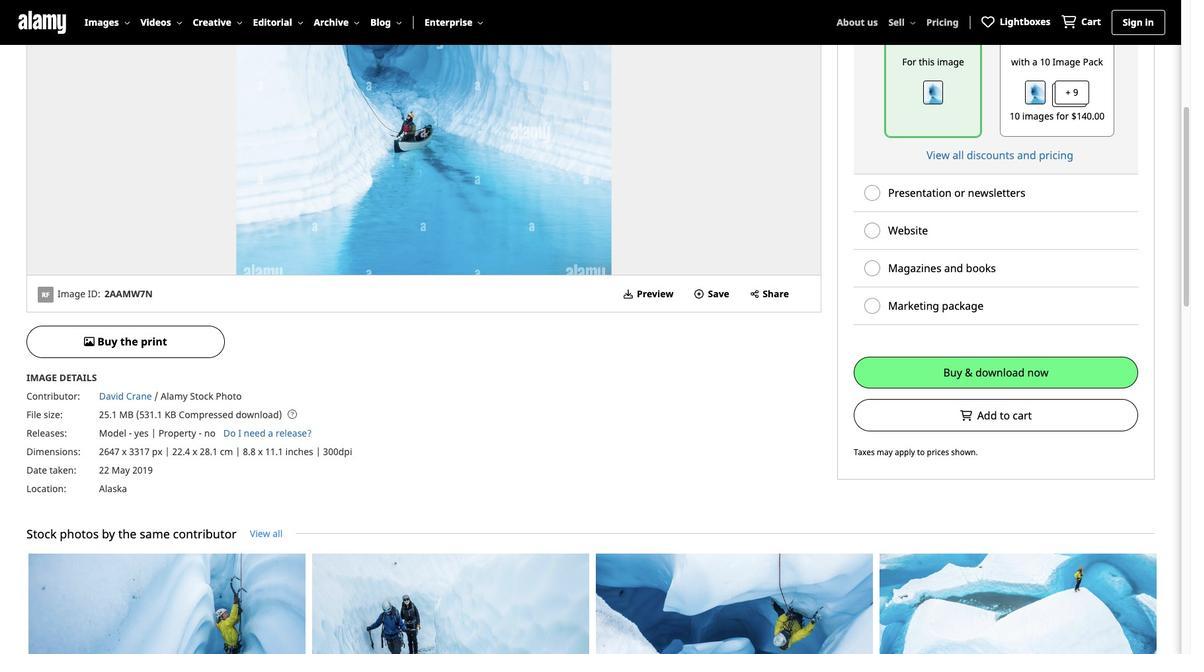 Task type: locate. For each thing, give the bounding box(es) containing it.
the left matanuska
[[680, 560, 695, 573]]

image left pack
[[1053, 56, 1081, 68]]

inches
[[286, 446, 313, 458]]

man right the young
[[418, 560, 438, 573]]

3 – from the left
[[662, 560, 667, 573]]

circle plus image
[[695, 290, 704, 299]]

pricing
[[1039, 148, 1074, 163]]

man right young
[[1110, 560, 1129, 573]]

canyon left 'cut'
[[333, 560, 365, 573]]

image for image details
[[26, 372, 57, 384]]

cart shopping image
[[1062, 15, 1076, 28], [960, 411, 972, 421]]

rf left w8y8bd
[[325, 563, 333, 572]]

view up rf w8y7te – man in yellow coat ice climbing a narrow and vertical canyon cut from solid glacier ice.
[[250, 528, 270, 540]]

6 chevron down image from the left
[[910, 20, 916, 25]]

0 vertical spatial save
[[1036, 0, 1058, 13]]

1 chevron down image from the left
[[237, 20, 243, 25]]

all up narrow
[[273, 528, 283, 540]]

8.8
[[243, 446, 256, 458]]

the left print
[[120, 335, 138, 350]]

– left after
[[946, 560, 951, 573]]

0 horizontal spatial ice
[[185, 560, 197, 573]]

chevron down image inside enterprise "link"
[[478, 20, 484, 25]]

on right the "w8y7k0"
[[667, 560, 678, 573]]

of left the "w8y7k0"
[[609, 560, 618, 573]]

save for save
[[708, 288, 730, 300]]

of right bottom
[[845, 560, 854, 573]]

rf inside rf w8y7te – man in yellow coat ice climbing a narrow and vertical canyon cut from solid glacier ice.
[[41, 563, 49, 572]]

buy left '&'
[[944, 366, 963, 381]]

3 chevron down image from the left
[[298, 20, 303, 25]]

i
[[238, 427, 241, 440]]

same
[[140, 526, 170, 542]]

the
[[120, 335, 138, 350], [118, 526, 137, 542], [680, 560, 695, 573], [794, 560, 808, 573], [856, 560, 871, 573]]

canyon
[[333, 560, 365, 573], [576, 560, 607, 573], [873, 560, 905, 573]]

release?
[[276, 427, 312, 440]]

10 left the images
[[1010, 110, 1020, 122]]

rf left the w8y7te
[[41, 563, 49, 572]]

ice right is
[[916, 560, 928, 573]]

1 vertical spatial view
[[250, 528, 270, 540]]

is
[[907, 560, 914, 573]]

3 ice from the left
[[916, 560, 928, 573]]

0 horizontal spatial of
[[609, 560, 618, 573]]

0 vertical spatial all
[[953, 148, 964, 163]]

1 horizontal spatial climbing
[[760, 560, 797, 573]]

1 vertical spatial stock
[[26, 526, 57, 542]]

: left 2aamw7n
[[98, 288, 101, 300]]

| right inches
[[316, 446, 321, 458]]

– right the w8y7te
[[94, 560, 99, 573]]

buy inside 'buy & download now' button
[[944, 366, 963, 381]]

1 horizontal spatial chevron down image
[[354, 20, 360, 25]]

alamy logo image
[[16, 11, 69, 34]]

rf for w8y8bd
[[325, 563, 333, 572]]

and right narrow
[[280, 560, 297, 573]]

: up dimensions :
[[64, 427, 67, 440]]

yellow left the coat
[[134, 560, 161, 573]]

save right the circle plus icon
[[708, 288, 730, 300]]

pricing
[[927, 16, 959, 28]]

us
[[867, 16, 878, 28]]

yes
[[134, 427, 149, 440]]

yellow left jecket
[[702, 560, 730, 573]]

pack
[[1083, 56, 1103, 68]]

x
[[122, 446, 127, 458], [192, 446, 197, 458], [258, 446, 263, 458]]

canoe,
[[1041, 560, 1070, 573]]

1 horizontal spatial out
[[1131, 560, 1146, 573]]

a left young
[[1072, 560, 1077, 573]]

chevron down image right images
[[124, 20, 130, 25]]

0 horizontal spatial view
[[250, 528, 270, 540]]

0 horizontal spatial -
[[129, 427, 132, 440]]

details
[[59, 372, 97, 384]]

package
[[942, 299, 984, 314]]

+
[[1066, 86, 1071, 99]]

: down dimensions :
[[74, 464, 76, 477]]

| right px
[[165, 446, 170, 458]]

2 chevron down image from the left
[[176, 20, 182, 25]]

man
[[102, 560, 121, 573], [670, 560, 689, 573]]

– for young man and woman walking through a canyon of glacier ice on the matanuska glacier. in the bottom of the canyon is clear, cold water deep enough to
[[380, 560, 385, 573]]

x right '22.4'
[[192, 446, 197, 458]]

0 horizontal spatial glacier
[[429, 560, 459, 573]]

1 of from the left
[[609, 560, 618, 573]]

| left 8.8
[[236, 446, 241, 458]]

his right as on the right
[[1160, 560, 1173, 573]]

cold
[[942, 560, 960, 573]]

0 horizontal spatial canyon
[[333, 560, 365, 573]]

image
[[1053, 56, 1081, 68], [58, 288, 85, 300], [26, 372, 57, 384]]

1 man from the left
[[102, 560, 121, 573]]

cart shopping image inside add to cart button
[[960, 411, 972, 421]]

1 vertical spatial 10
[[1010, 110, 1020, 122]]

10
[[1040, 56, 1051, 68], [1010, 110, 1020, 122]]

buy the print
[[97, 335, 167, 350]]

chevron down image inside images link
[[124, 20, 130, 25]]

2 - from the left
[[199, 427, 202, 440]]

– right the "w8y7k0"
[[662, 560, 667, 573]]

2 on from the left
[[1163, 560, 1174, 573]]

0 vertical spatial buy
[[97, 335, 118, 350]]

out right riding
[[1006, 560, 1021, 573]]

0 horizontal spatial chevron down image
[[237, 20, 243, 25]]

of for canyon
[[609, 560, 618, 573]]

x right 8.8
[[258, 446, 263, 458]]

compressed
[[179, 409, 233, 421]]

man for man in yellow coat ice climbing a narrow and vertical canyon cut from solid glacier ice.
[[102, 560, 121, 573]]

marketing package
[[888, 299, 984, 314]]

all inside the view all link
[[273, 528, 283, 540]]

view all link
[[250, 528, 283, 541]]

3 x from the left
[[258, 446, 263, 458]]

x right 2647
[[122, 446, 127, 458]]

save for save 30%
[[1036, 0, 1058, 13]]

0 horizontal spatial image
[[26, 372, 57, 384]]

0 horizontal spatial out
[[1006, 560, 1021, 573]]

to right enough
[[1050, 560, 1059, 573]]

cart shopping image inside 'cart' link
[[1062, 15, 1076, 28]]

coat
[[164, 560, 182, 573]]

cart shopping image left add
[[960, 411, 972, 421]]

in
[[783, 560, 792, 573]]

2 horizontal spatial x
[[258, 446, 263, 458]]

1 horizontal spatial his
[[1160, 560, 1173, 573]]

-
[[129, 427, 132, 440], [199, 427, 202, 440]]

rf
[[42, 290, 50, 299], [41, 563, 49, 572], [325, 563, 333, 572], [609, 563, 617, 572], [892, 563, 900, 572]]

buy for buy the print
[[97, 335, 118, 350]]

rf for w8y7k0
[[609, 563, 617, 572]]

1 vertical spatial to
[[917, 447, 925, 458]]

climbing down contributor
[[199, 560, 237, 573]]

22.4
[[172, 446, 190, 458]]

1 yellow from the left
[[134, 560, 161, 573]]

and
[[1018, 148, 1037, 163], [945, 261, 964, 276], [280, 560, 297, 573], [440, 560, 457, 573]]

save inside save button
[[708, 288, 730, 300]]

canyon right through
[[576, 560, 607, 573]]

1 horizontal spatial on
[[1163, 560, 1174, 573]]

2 horizontal spatial ice
[[916, 560, 928, 573]]

of left "clear,"
[[904, 560, 913, 573]]

the right in
[[794, 560, 808, 573]]

0 horizontal spatial buy
[[97, 335, 118, 350]]

sell link
[[889, 0, 916, 45]]

chevron down image
[[124, 20, 130, 25], [176, 20, 182, 25], [298, 20, 303, 25], [396, 20, 402, 25], [478, 20, 484, 25], [910, 20, 916, 25]]

0 vertical spatial stock
[[190, 390, 213, 403]]

– for man in yellow jecket climbing an overhanging section of ice in a glacier moulin in alaska. flagging his foot out as his tool
[[662, 560, 667, 573]]

1 horizontal spatial yellow
[[702, 560, 730, 573]]

out left as on the right
[[1131, 560, 1146, 573]]

chevron down image right videos
[[176, 20, 182, 25]]

to right apply
[[917, 447, 925, 458]]

canyon left is
[[873, 560, 905, 573]]

2 horizontal spatial glacier
[[948, 560, 977, 573]]

magazines
[[888, 261, 942, 276]]

woman
[[459, 560, 492, 573]]

all
[[953, 148, 964, 163], [273, 528, 283, 540]]

and left books
[[945, 261, 964, 276]]

chevron down image inside 'archive' link
[[354, 20, 360, 25]]

rf left the "w8y7k0"
[[609, 563, 617, 572]]

to inside button
[[1000, 409, 1010, 423]]

flagging
[[1056, 560, 1094, 573]]

1 horizontal spatial man
[[670, 560, 689, 573]]

1 horizontal spatial glacier
[[621, 560, 650, 573]]

1 vertical spatial all
[[273, 528, 283, 540]]

10 right with
[[1040, 56, 1051, 68]]

ice left matanuska
[[652, 560, 664, 573]]

of
[[609, 560, 618, 573], [845, 560, 854, 573], [904, 560, 913, 573]]

0 horizontal spatial x
[[122, 446, 127, 458]]

2aamw7n
[[104, 288, 153, 300]]

pricing link
[[927, 0, 959, 45]]

chevron down image
[[237, 20, 243, 25], [354, 20, 360, 25]]

0 horizontal spatial all
[[273, 528, 283, 540]]

: down "contributor :"
[[60, 409, 63, 421]]

chevron down image inside editorial "link"
[[298, 20, 303, 25]]

0 horizontal spatial on
[[667, 560, 678, 573]]

by
[[102, 526, 115, 542]]

mb
[[119, 409, 134, 421]]

view all
[[250, 528, 283, 540]]

3 of from the left
[[904, 560, 913, 573]]

a right need
[[268, 427, 273, 440]]

preview link
[[624, 276, 674, 312]]

all inside view all discounts and pricing 'button'
[[953, 148, 964, 163]]

climbing left an
[[760, 560, 797, 573]]

1 glacier from the left
[[429, 560, 459, 573]]

need
[[244, 427, 266, 440]]

1 horizontal spatial canyon
[[576, 560, 607, 573]]

1 vertical spatial cart shopping image
[[960, 411, 972, 421]]

0 horizontal spatial man
[[418, 560, 438, 573]]

ice
[[185, 560, 197, 573], [652, 560, 664, 573], [916, 560, 928, 573]]

view for view all discounts and pricing
[[927, 148, 950, 163]]

chevron down image inside sell link
[[910, 20, 916, 25]]

yellow
[[134, 560, 161, 573], [702, 560, 730, 573]]

4 chevron down image from the left
[[396, 20, 402, 25]]

2 vertical spatial to
[[1050, 560, 1059, 573]]

: down details
[[77, 390, 80, 403]]

images
[[85, 16, 119, 28]]

david
[[99, 390, 124, 403]]

1 horizontal spatial of
[[845, 560, 854, 573]]

1 horizontal spatial view
[[927, 148, 950, 163]]

buy for buy & download now
[[944, 366, 963, 381]]

– for man in yellow coat ice climbing a narrow and vertical canyon cut from solid glacier ice.
[[94, 560, 99, 573]]

his left foot
[[1096, 560, 1109, 573]]

download image
[[624, 290, 633, 299]]

download)
[[236, 409, 282, 421]]

man right the "w8y7k0"
[[670, 560, 689, 573]]

1 horizontal spatial cart shopping image
[[1062, 15, 1076, 28]]

1 horizontal spatial ice
[[652, 560, 664, 573]]

: left 2647
[[78, 446, 81, 458]]

image for image id : 2aamw7n
[[58, 288, 85, 300]]

buy inside buy the print link
[[97, 335, 118, 350]]

don't pop the boat! - an ice climber leading up from inflatable canoe in a glacier lake on the matanuska glacier in alaska. stock photo image
[[27, 0, 821, 275]]

rf inside the rf w8y8bd – young man and woman walking through a canyon of glacier ice on the matanuska glacier. in the bottom of the canyon is clear, cold water deep enough to
[[325, 563, 333, 572]]

0 vertical spatial cart shopping image
[[1062, 15, 1076, 28]]

0 vertical spatial to
[[1000, 409, 1010, 423]]

to left cart
[[1000, 409, 1010, 423]]

1 horizontal spatial save
[[1036, 0, 1058, 13]]

1 vertical spatial image
[[58, 288, 85, 300]]

releases :
[[26, 427, 67, 440]]

1 horizontal spatial x
[[192, 446, 197, 458]]

2 vertical spatial image
[[26, 372, 57, 384]]

–
[[94, 560, 99, 573], [380, 560, 385, 573], [662, 560, 667, 573], [946, 560, 951, 573]]

| right yes
[[151, 427, 156, 440]]

image details
[[26, 372, 97, 384]]

2 man from the left
[[670, 560, 689, 573]]

all left discounts
[[953, 148, 964, 163]]

1 horizontal spatial buy
[[944, 366, 963, 381]]

chevron down image for sell
[[910, 20, 916, 25]]

view all discounts and pricing
[[927, 148, 1074, 163]]

4 – from the left
[[946, 560, 951, 573]]

2 horizontal spatial canyon
[[873, 560, 905, 573]]

$14.00
[[1033, 22, 1082, 44]]

rf inside rf w8y7k0 – man in yellow jecket climbing an overhanging section of ice in a glacier moulin in alaska. flagging his foot out as his tool
[[609, 563, 617, 572]]

0 horizontal spatial 10
[[1010, 110, 1020, 122]]

sell
[[889, 16, 905, 28]]

|
[[151, 427, 156, 440], [165, 446, 170, 458], [236, 446, 241, 458], [316, 446, 321, 458]]

1 canyon from the left
[[333, 560, 365, 573]]

through
[[530, 560, 566, 573]]

rf left is
[[892, 563, 900, 572]]

– left the young
[[380, 560, 385, 573]]

buy right image
[[97, 335, 118, 350]]

may
[[877, 447, 893, 458]]

cart shopping image for add to cart button
[[960, 411, 972, 421]]

chevron down image left blog
[[354, 20, 360, 25]]

0 horizontal spatial to
[[917, 447, 925, 458]]

1 horizontal spatial -
[[199, 427, 202, 440]]

2 chevron down image from the left
[[354, 20, 360, 25]]

1 horizontal spatial all
[[953, 148, 964, 163]]

chevron down image inside creative link
[[237, 20, 243, 25]]

chevron down image inside blog link
[[396, 20, 402, 25]]

ice right the coat
[[185, 560, 197, 573]]

chevron down image right enterprise on the left of the page
[[478, 20, 484, 25]]

:
[[98, 288, 101, 300], [77, 390, 80, 403], [60, 409, 63, 421], [64, 427, 67, 440], [78, 446, 81, 458], [74, 464, 76, 477], [64, 483, 66, 495]]

- left no
[[199, 427, 202, 440]]

image left id
[[58, 288, 85, 300]]

1 – from the left
[[94, 560, 99, 573]]

chevron down image right blog
[[396, 20, 402, 25]]

/
[[154, 390, 158, 403]]

1 chevron down image from the left
[[124, 20, 130, 25]]

on left tool
[[1163, 560, 1174, 573]]

0 vertical spatial view
[[927, 148, 950, 163]]

a right with
[[1033, 56, 1038, 68]]

1 horizontal spatial man
[[1110, 560, 1129, 573]]

3 canyon from the left
[[873, 560, 905, 573]]

1 horizontal spatial to
[[1000, 409, 1010, 423]]

from
[[383, 560, 404, 573]]

his
[[1096, 560, 1109, 573], [1160, 560, 1173, 573]]

0 vertical spatial 10
[[1040, 56, 1051, 68]]

- left yes
[[129, 427, 132, 440]]

stock left photos
[[26, 526, 57, 542]]

2 – from the left
[[380, 560, 385, 573]]

0 horizontal spatial man
[[102, 560, 121, 573]]

0 horizontal spatial his
[[1096, 560, 1109, 573]]

0 horizontal spatial save
[[708, 288, 730, 300]]

magazines and books
[[888, 261, 996, 276]]

buy & download now
[[944, 366, 1049, 381]]

1 vertical spatial buy
[[944, 366, 963, 381]]

and left pricing
[[1018, 148, 1037, 163]]

date
[[26, 464, 47, 477]]

view up presentation
[[927, 148, 950, 163]]

circle question image
[[287, 410, 297, 420]]

image up the contributor
[[26, 372, 57, 384]]

about
[[837, 16, 865, 28]]

2 glacier from the left
[[621, 560, 650, 573]]

1 vertical spatial save
[[708, 288, 730, 300]]

2 yellow from the left
[[702, 560, 730, 573]]

man for man in yellow jecket climbing an overhanging section of ice in a glacier moulin in alaska. flagging his foot out as his tool
[[670, 560, 689, 573]]

0 vertical spatial image
[[1053, 56, 1081, 68]]

chevron down image right sell
[[910, 20, 916, 25]]

enterprise link
[[425, 0, 484, 45]]

narrow
[[247, 560, 278, 573]]

archive link
[[314, 0, 360, 45]]

1 out from the left
[[1006, 560, 1021, 573]]

0 horizontal spatial yellow
[[134, 560, 161, 573]]

rf inside rf w8h602 – after riding out in a canoe, a young man stands on top
[[892, 563, 900, 572]]

save left 30%
[[1036, 0, 1058, 13]]

of for section
[[904, 560, 913, 573]]

location :
[[26, 483, 66, 495]]

and inside button
[[945, 261, 964, 276]]

2 x from the left
[[192, 446, 197, 458]]

stock up compressed
[[190, 390, 213, 403]]

man down by
[[102, 560, 121, 573]]

5 chevron down image from the left
[[478, 20, 484, 25]]

0 horizontal spatial climbing
[[199, 560, 237, 573]]

alamy
[[161, 390, 188, 403]]

chevron down image right the editorial
[[298, 20, 303, 25]]

cart shopping image down 30%
[[1062, 15, 1076, 28]]

chevron down image right creative
[[237, 20, 243, 25]]

2 horizontal spatial to
[[1050, 560, 1059, 573]]

2 horizontal spatial of
[[904, 560, 913, 573]]

view inside 'button'
[[927, 148, 950, 163]]

1 horizontal spatial image
[[58, 288, 85, 300]]

0 horizontal spatial cart shopping image
[[960, 411, 972, 421]]

chevron down image inside videos link
[[176, 20, 182, 25]]



Task type: vqa. For each thing, say whether or not it's contained in the screenshot.


Task type: describe. For each thing, give the bounding box(es) containing it.
deep
[[990, 560, 1012, 573]]

w8y7te
[[56, 560, 91, 573]]

add
[[978, 409, 997, 423]]

and left ice.
[[440, 560, 457, 573]]

2 man from the left
[[1110, 560, 1129, 573]]

may
[[112, 464, 130, 477]]

releases
[[26, 427, 64, 440]]

moulin
[[980, 560, 1010, 573]]

contributor
[[173, 526, 237, 542]]

28.1
[[200, 446, 218, 458]]

videos
[[141, 16, 171, 28]]

2 climbing from the left
[[760, 560, 797, 573]]

chevron down image for archive
[[354, 20, 360, 25]]

chevron down image for videos
[[176, 20, 182, 25]]

after
[[954, 560, 975, 573]]

archive
[[314, 16, 349, 28]]

cut
[[367, 560, 381, 573]]

lightboxes button
[[982, 15, 1051, 30]]

rf for w8h602
[[892, 563, 900, 572]]

1 x from the left
[[122, 446, 127, 458]]

chevron down image for editorial
[[298, 20, 303, 25]]

dimensions :
[[26, 446, 81, 458]]

chevron down image for enterprise
[[478, 20, 484, 25]]

stock photos by the same contributor
[[26, 526, 237, 542]]

$140.00
[[1072, 110, 1105, 122]]

2 ice from the left
[[652, 560, 664, 573]]

as
[[1148, 560, 1158, 573]]

foot
[[1111, 560, 1129, 573]]

1 climbing from the left
[[199, 560, 237, 573]]

w8h602
[[907, 560, 943, 573]]

matanuska
[[697, 560, 745, 573]]

25.1
[[99, 409, 117, 421]]

contributor
[[26, 390, 77, 403]]

about us
[[837, 16, 878, 28]]

a left narrow
[[239, 560, 244, 573]]

solid
[[407, 560, 427, 573]]

the left section
[[856, 560, 871, 573]]

share
[[763, 288, 789, 300]]

photo
[[216, 390, 242, 403]]

rf w8y8bd – young man and woman walking through a canyon of glacier ice on the matanuska glacier. in the bottom of the canyon is clear, cold water deep enough to
[[325, 560, 1059, 573]]

discounts
[[967, 148, 1015, 163]]

2 canyon from the left
[[576, 560, 607, 573]]

editorial link
[[253, 0, 303, 45]]

for
[[1057, 110, 1069, 122]]

yellow for coat
[[134, 560, 161, 573]]

blog link
[[370, 0, 402, 45]]

shown.
[[952, 447, 978, 458]]

dimensions
[[26, 446, 78, 458]]

22 may 2019
[[99, 464, 153, 477]]

+ 9
[[1066, 86, 1079, 99]]

1 his from the left
[[1096, 560, 1109, 573]]

riding
[[978, 560, 1004, 573]]

or
[[955, 186, 966, 200]]

3 glacier from the left
[[948, 560, 977, 573]]

enough
[[1014, 560, 1048, 573]]

the right by
[[118, 526, 137, 542]]

px
[[152, 446, 163, 458]]

1 - from the left
[[129, 427, 132, 440]]

taken
[[49, 464, 74, 477]]

magazines and books button
[[854, 250, 1139, 287]]

lightboxes
[[1000, 15, 1051, 27]]

1 horizontal spatial stock
[[190, 390, 213, 403]]

sign in button
[[1113, 11, 1165, 34]]

website
[[888, 224, 928, 238]]

2 out from the left
[[1131, 560, 1146, 573]]

25.1 mb (531.1 kb compressed download)
[[99, 409, 282, 421]]

rf w8h602 – after riding out in a canoe, a young man stands on top 
[[892, 560, 1191, 573]]

walking
[[494, 560, 528, 573]]

preview
[[637, 288, 674, 300]]

about us link
[[837, 0, 878, 45]]

image image
[[84, 337, 95, 348]]

view for view all
[[250, 528, 270, 540]]

add to cart
[[978, 409, 1032, 423]]

clear,
[[916, 560, 940, 573]]

1 horizontal spatial 10
[[1040, 56, 1051, 68]]

sign
[[1123, 16, 1143, 28]]

add to cart button
[[854, 400, 1139, 432]]

a right through
[[568, 560, 573, 573]]

all for view all discounts and pricing
[[953, 148, 964, 163]]

heart image
[[982, 15, 995, 28]]

22
[[99, 464, 109, 477]]

$19.99
[[909, 22, 958, 44]]

cart
[[1082, 15, 1101, 27]]

do i need a release? link
[[224, 427, 312, 440]]

in inside button
[[1146, 16, 1154, 28]]

30%
[[1060, 0, 1079, 13]]

file
[[26, 409, 41, 421]]

rf w8y7te – man in yellow coat ice climbing a narrow and vertical canyon cut from solid glacier ice.
[[41, 560, 476, 573]]

chevron down image for blog
[[396, 20, 402, 25]]

marketing
[[888, 299, 940, 314]]

alaska
[[99, 483, 127, 495]]

blog
[[370, 16, 391, 28]]

marketing package button
[[854, 288, 1139, 325]]

chevron down image for creative
[[237, 20, 243, 25]]

cart link
[[1062, 15, 1101, 30]]

and inside 'button'
[[1018, 148, 1037, 163]]

0 horizontal spatial stock
[[26, 526, 57, 542]]

image id : 2aamw7n
[[58, 288, 153, 300]]

share button
[[751, 284, 789, 305]]

: down the taken in the bottom of the page
[[64, 483, 66, 495]]

crane
[[126, 390, 152, 403]]

david crane link
[[99, 390, 152, 403]]

sign in
[[1123, 16, 1154, 28]]

alaska.
[[1023, 560, 1054, 573]]

this
[[919, 56, 935, 68]]

1 on from the left
[[667, 560, 678, 573]]

2 his from the left
[[1160, 560, 1173, 573]]

2 horizontal spatial image
[[1053, 56, 1081, 68]]

2019
[[132, 464, 153, 477]]

presentation or newsletters
[[888, 186, 1026, 200]]

download
[[976, 366, 1025, 381]]

presentation or newsletters button
[[854, 175, 1139, 212]]

rf left id
[[42, 290, 50, 299]]

– for after riding out in a canoe, a young man stands on top 
[[946, 560, 951, 573]]

yellow for jecket
[[702, 560, 730, 573]]

all for view all
[[273, 528, 283, 540]]

model - yes | property - no
[[99, 427, 216, 440]]

creative link
[[193, 0, 243, 45]]

young
[[388, 560, 416, 573]]

images link
[[85, 0, 130, 45]]

a left the canoe,
[[1034, 560, 1039, 573]]

no
[[204, 427, 216, 440]]

&
[[965, 366, 973, 381]]

prices
[[927, 447, 950, 458]]

rf for w8y7te
[[41, 563, 49, 572]]

1 man from the left
[[418, 560, 438, 573]]

1 ice from the left
[[185, 560, 197, 573]]

2 of from the left
[[845, 560, 854, 573]]

buy & download now button
[[854, 357, 1139, 389]]

apply
[[895, 447, 915, 458]]

10 images for $140.00
[[1010, 110, 1105, 122]]

share nodes image
[[751, 290, 759, 299]]

chevron down image for images
[[124, 20, 130, 25]]

300dpi
[[323, 446, 352, 458]]

a right "clear,"
[[941, 560, 946, 573]]

cart shopping image for 'cart' link
[[1062, 15, 1076, 28]]



